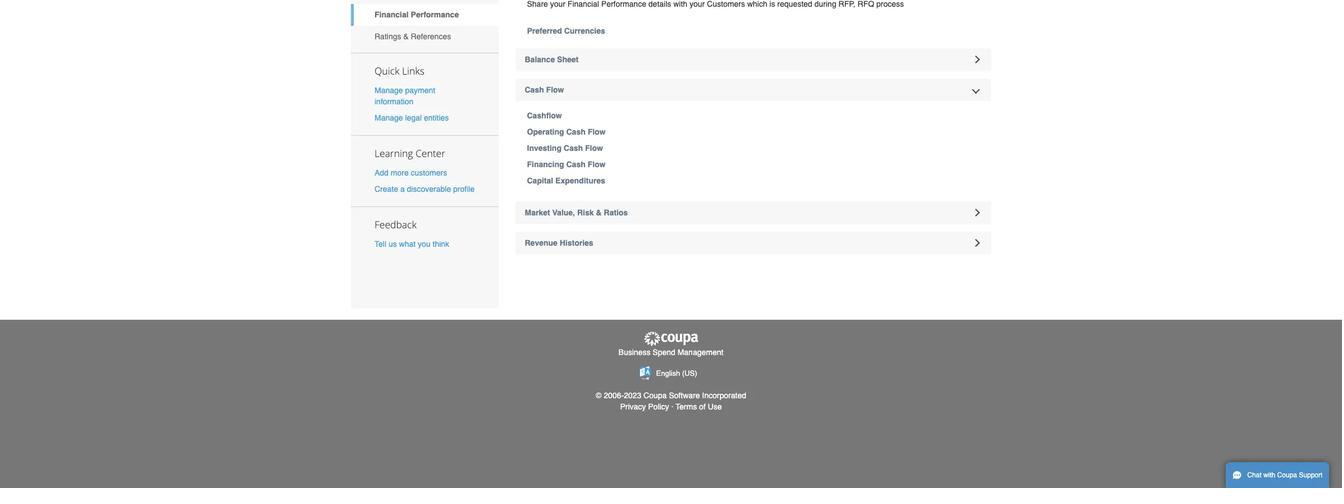 Task type: vqa. For each thing, say whether or not it's contained in the screenshot.
banner
no



Task type: locate. For each thing, give the bounding box(es) containing it.
market value, risk & ratios heading
[[515, 201, 991, 224]]

manage legal entities
[[375, 113, 449, 122]]

quick links
[[375, 64, 424, 77]]

cashflow
[[527, 111, 562, 120]]

cash for operating
[[566, 127, 586, 136]]

flow
[[546, 85, 564, 94], [588, 127, 606, 136], [585, 144, 603, 153], [588, 160, 606, 169]]

tell
[[375, 240, 386, 249]]

manage up information
[[375, 86, 403, 95]]

revenue
[[525, 238, 558, 247]]

0 vertical spatial &
[[403, 32, 409, 41]]

revenue histories heading
[[515, 232, 991, 254]]

0 vertical spatial coupa
[[644, 391, 667, 400]]

flow up investing cash flow
[[588, 127, 606, 136]]

of
[[699, 403, 706, 412]]

software
[[669, 391, 700, 400]]

think
[[433, 240, 449, 249]]

1 horizontal spatial &
[[596, 208, 602, 217]]

cash up expenditures
[[566, 160, 586, 169]]

financial performance link
[[351, 4, 498, 26]]

with
[[1263, 472, 1275, 480]]

ratings & references
[[375, 32, 451, 41]]

support
[[1299, 472, 1323, 480]]

1 manage from the top
[[375, 86, 403, 95]]

flow for financing cash flow
[[588, 160, 606, 169]]

cash for financing
[[566, 160, 586, 169]]

policy
[[648, 403, 669, 412]]

chat
[[1247, 472, 1262, 480]]

flow for operating cash flow
[[588, 127, 606, 136]]

coupa
[[644, 391, 667, 400], [1277, 472, 1297, 480]]

currencies
[[564, 26, 605, 35]]

english (us)
[[656, 370, 697, 378]]

business
[[619, 348, 651, 357]]

preferred
[[527, 26, 562, 35]]

&
[[403, 32, 409, 41], [596, 208, 602, 217]]

investing
[[527, 144, 562, 153]]

0 horizontal spatial coupa
[[644, 391, 667, 400]]

cash inside cash flow dropdown button
[[525, 85, 544, 94]]

you
[[418, 240, 430, 249]]

center
[[416, 147, 445, 160]]

1 vertical spatial manage
[[375, 113, 403, 122]]

balance
[[525, 55, 555, 64]]

2 manage from the top
[[375, 113, 403, 122]]

financing
[[527, 160, 564, 169]]

(us)
[[682, 370, 697, 378]]

english
[[656, 370, 680, 378]]

learning center
[[375, 147, 445, 160]]

market value, risk & ratios button
[[515, 201, 991, 224]]

flow up cashflow
[[546, 85, 564, 94]]

flow up financing cash flow
[[585, 144, 603, 153]]

feedback
[[375, 218, 417, 232]]

terms
[[676, 403, 697, 412]]

cash up investing cash flow
[[566, 127, 586, 136]]

tell us what you think button
[[375, 239, 449, 250]]

manage payment information link
[[375, 86, 435, 106]]

manage inside manage payment information
[[375, 86, 403, 95]]

financial performance
[[375, 10, 459, 19]]

manage
[[375, 86, 403, 95], [375, 113, 403, 122]]

investing cash flow
[[527, 144, 603, 153]]

flow up expenditures
[[588, 160, 606, 169]]

value,
[[552, 208, 575, 217]]

©
[[596, 391, 602, 400]]

ratings & references link
[[351, 26, 498, 47]]

risk
[[577, 208, 594, 217]]

coupa up the policy
[[644, 391, 667, 400]]

add more customers link
[[375, 168, 447, 177]]

profile
[[453, 185, 475, 194]]

& right ratings
[[403, 32, 409, 41]]

cash up cashflow
[[525, 85, 544, 94]]

a
[[400, 185, 405, 194]]

1 horizontal spatial coupa
[[1277, 472, 1297, 480]]

cash
[[525, 85, 544, 94], [566, 127, 586, 136], [564, 144, 583, 153], [566, 160, 586, 169]]

sheet
[[557, 55, 579, 64]]

business spend management
[[619, 348, 724, 357]]

ratings
[[375, 32, 401, 41]]

1 vertical spatial &
[[596, 208, 602, 217]]

entities
[[424, 113, 449, 122]]

manage down information
[[375, 113, 403, 122]]

cash up financing cash flow
[[564, 144, 583, 153]]

management
[[678, 348, 724, 357]]

preferred currencies
[[527, 26, 605, 35]]

chat with coupa support button
[[1226, 463, 1329, 489]]

cash flow
[[525, 85, 564, 94]]

1 vertical spatial coupa
[[1277, 472, 1297, 480]]

coupa right with
[[1277, 472, 1297, 480]]

0 vertical spatial manage
[[375, 86, 403, 95]]

& right risk
[[596, 208, 602, 217]]

ratios
[[604, 208, 628, 217]]

cash for investing
[[564, 144, 583, 153]]



Task type: describe. For each thing, give the bounding box(es) containing it.
manage for manage payment information
[[375, 86, 403, 95]]

us
[[389, 240, 397, 249]]

quick
[[375, 64, 400, 77]]

revenue histories button
[[515, 232, 991, 254]]

operating
[[527, 127, 564, 136]]

cash flow heading
[[515, 79, 991, 101]]

customers
[[411, 168, 447, 177]]

spend
[[653, 348, 675, 357]]

create a discoverable profile link
[[375, 185, 475, 194]]

chat with coupa support
[[1247, 472, 1323, 480]]

cash flow button
[[515, 79, 991, 101]]

balance sheet heading
[[515, 48, 991, 71]]

links
[[402, 64, 424, 77]]

operating cash flow
[[527, 127, 606, 136]]

financing cash flow
[[527, 160, 606, 169]]

histories
[[560, 238, 593, 247]]

expenditures
[[555, 176, 605, 185]]

market
[[525, 208, 550, 217]]

balance sheet button
[[515, 48, 991, 71]]

balance sheet
[[525, 55, 579, 64]]

references
[[411, 32, 451, 41]]

privacy
[[620, 403, 646, 412]]

manage legal entities link
[[375, 113, 449, 122]]

legal
[[405, 113, 422, 122]]

financial
[[375, 10, 409, 19]]

0 horizontal spatial &
[[403, 32, 409, 41]]

& inside dropdown button
[[596, 208, 602, 217]]

© 2006-2023 coupa software incorporated
[[596, 391, 746, 400]]

payment
[[405, 86, 435, 95]]

capital expenditures
[[527, 176, 605, 185]]

capital
[[527, 176, 553, 185]]

use
[[708, 403, 722, 412]]

2006-
[[604, 391, 624, 400]]

add
[[375, 168, 389, 177]]

market value, risk & ratios
[[525, 208, 628, 217]]

manage payment information
[[375, 86, 435, 106]]

create
[[375, 185, 398, 194]]

manage for manage legal entities
[[375, 113, 403, 122]]

2023
[[624, 391, 641, 400]]

flow inside cash flow dropdown button
[[546, 85, 564, 94]]

more
[[391, 168, 409, 177]]

coupa inside chat with coupa support 'button'
[[1277, 472, 1297, 480]]

privacy policy
[[620, 403, 669, 412]]

terms of use
[[676, 403, 722, 412]]

flow for investing cash flow
[[585, 144, 603, 153]]

privacy policy link
[[620, 403, 669, 412]]

create a discoverable profile
[[375, 185, 475, 194]]

tell us what you think
[[375, 240, 449, 249]]

terms of use link
[[676, 403, 722, 412]]

performance
[[411, 10, 459, 19]]

add more customers
[[375, 168, 447, 177]]

revenue histories
[[525, 238, 593, 247]]

incorporated
[[702, 391, 746, 400]]

what
[[399, 240, 416, 249]]

information
[[375, 97, 413, 106]]

learning
[[375, 147, 413, 160]]

coupa supplier portal image
[[643, 331, 699, 347]]

discoverable
[[407, 185, 451, 194]]



